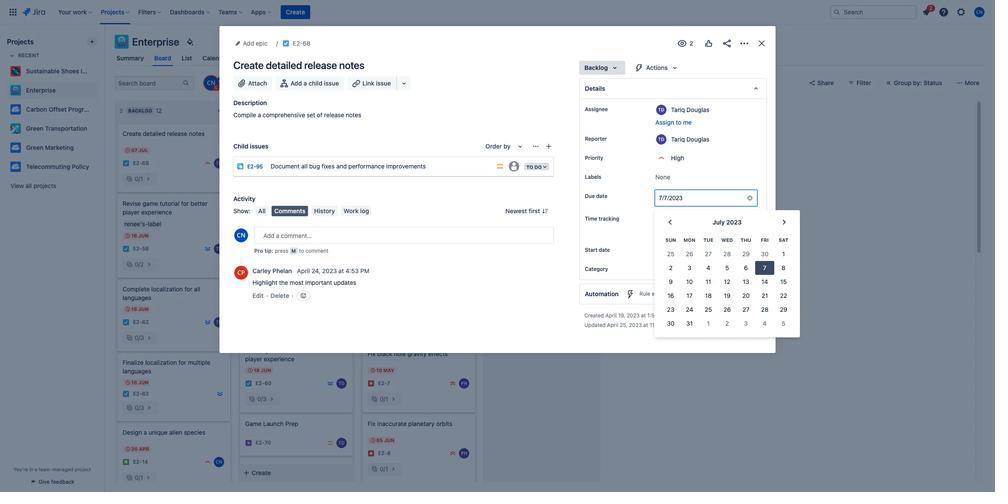 Task type: locate. For each thing, give the bounding box(es) containing it.
issue right link in the top left of the page
[[376, 80, 391, 87]]

9 button
[[662, 275, 680, 289]]

10 for 10
[[687, 278, 693, 286]]

jun for improve ai behavior scripts via refactoring
[[384, 224, 394, 230]]

experience up 58
[[141, 209, 172, 216]]

0 vertical spatial create detailed release notes
[[233, 59, 365, 71]]

3 row from the top
[[662, 261, 793, 275]]

1 horizontal spatial performance
[[349, 162, 385, 170]]

ai inside improve ai behavior scripts via refactoring
[[392, 203, 398, 211]]

douglas down assign to me button
[[687, 135, 710, 143]]

languages inside 'complete localization for all languages'
[[123, 294, 151, 302]]

4 row from the top
[[662, 275, 793, 289]]

all inside create detailed release notes dialog
[[301, 162, 308, 170]]

tab list
[[110, 50, 990, 66]]

to left me
[[676, 119, 682, 126]]

enhance
[[245, 273, 269, 281]]

31
[[687, 320, 693, 327]]

0 / 3 for complete localization for all languages
[[135, 334, 144, 342]]

game launch prep
[[245, 420, 298, 428]]

payton hansen image right highest icon
[[459, 379, 469, 389]]

10 for 10 may
[[376, 368, 382, 373]]

date
[[596, 193, 608, 200], [599, 247, 610, 254]]

3 down 20 button
[[744, 320, 748, 327]]

0 vertical spatial 8
[[782, 264, 786, 272]]

/ down e2-14 link
[[139, 474, 140, 482]]

0 vertical spatial bug image
[[245, 233, 252, 240]]

tariq douglas image for 62
[[214, 317, 224, 328]]

performance down 25 may
[[349, 162, 385, 170]]

1 ai from the left
[[269, 203, 275, 211]]

view all projects
[[10, 182, 56, 190]]

a down pages link
[[304, 80, 307, 87]]

improve down the activity
[[245, 203, 268, 211]]

lowest image
[[204, 319, 211, 326], [327, 380, 334, 387], [216, 391, 223, 398]]

high image for add high-resolution star field background
[[327, 163, 334, 170]]

0 vertical spatial tariq douglas image
[[214, 244, 224, 254]]

1 vertical spatial better
[[313, 347, 330, 354]]

child
[[233, 143, 248, 150]]

fix inaccurate planetary orbits
[[368, 420, 452, 428]]

18 jun
[[376, 224, 394, 230], [131, 233, 149, 239], [254, 294, 271, 300], [131, 306, 149, 312], [254, 368, 271, 373], [131, 380, 149, 386]]

0 vertical spatial task image
[[123, 160, 130, 167]]

tariq douglas image
[[216, 76, 230, 90], [214, 158, 224, 169], [459, 162, 469, 172], [459, 235, 469, 246], [336, 305, 347, 316], [336, 379, 347, 389]]

languages inside finalize localization for multiple languages
[[123, 368, 151, 375]]

localization inside 'complete localization for all languages'
[[151, 286, 183, 293]]

0 vertical spatial 4
[[385, 179, 389, 186]]

0 vertical spatial lowest image
[[204, 319, 211, 326]]

tariq
[[671, 106, 685, 113], [671, 135, 685, 143]]

jun
[[261, 221, 271, 226], [384, 224, 394, 230], [138, 233, 149, 239], [261, 294, 271, 300], [138, 306, 149, 312], [261, 368, 271, 373], [138, 380, 149, 386], [384, 438, 394, 443]]

experience up 60
[[264, 356, 295, 363]]

1 horizontal spatial enterprise
[[132, 36, 179, 48]]

jun for revise game tutorial for better player experience
[[261, 368, 271, 373]]

0 vertical spatial 4 button
[[368, 175, 457, 191]]

medium image
[[327, 440, 334, 447]]

localization for complete
[[151, 286, 183, 293]]

28 down wed
[[724, 251, 731, 258]]

row containing 9
[[662, 275, 793, 289]]

0 horizontal spatial create detailed release notes
[[123, 130, 205, 137]]

issues
[[330, 54, 349, 62]]

07 jul
[[131, 147, 148, 153]]

20 inside button
[[743, 292, 750, 300]]

20 left apr
[[131, 446, 138, 452]]

epic image
[[245, 440, 252, 447]]

0 horizontal spatial 5
[[726, 264, 729, 272]]

0 down e2-14 link
[[135, 474, 139, 482]]

0 vertical spatial languages
[[123, 294, 151, 302]]

order
[[486, 143, 502, 150]]

22 inside button
[[780, 292, 788, 300]]

row containing 16
[[662, 289, 793, 303]]

0 horizontal spatial 28
[[724, 251, 731, 258]]

/ for fix black hole gravity effects
[[384, 396, 385, 403]]

22 down 15 button
[[780, 292, 788, 300]]

6 row from the top
[[662, 303, 793, 317]]

hole
[[394, 350, 406, 358]]

01
[[254, 221, 260, 226]]

child down pages link
[[309, 80, 323, 87]]

may for black
[[383, 368, 394, 373]]

e2-27
[[256, 164, 271, 170]]

previous month, june 2023 image
[[665, 217, 676, 228]]

tab list containing board
[[110, 50, 990, 66]]

1 horizontal spatial player
[[245, 356, 262, 363]]

newest first image
[[542, 208, 549, 215]]

15 inside button
[[781, 278, 787, 286]]

1 horizontal spatial better
[[313, 347, 330, 354]]

1 for fix inaccurate planetary orbits
[[385, 466, 388, 473]]

0 horizontal spatial ai
[[269, 203, 275, 211]]

0 down e2-7 link
[[380, 396, 384, 403]]

3 for complete localization for all languages
[[140, 334, 144, 342]]

a inside implement a dynamic asteroid simulation
[[399, 277, 402, 284]]

15 down 8 button
[[781, 278, 787, 286]]

add inside add epic dropdown button
[[243, 40, 254, 47]]

2023 right "24,"
[[322, 267, 337, 275]]

0 horizontal spatial 20
[[131, 446, 138, 452]]

add inside add high-resolution star field background
[[245, 130, 256, 137]]

20 for 20
[[743, 292, 750, 300]]

due date
[[585, 193, 608, 200]]

e2-22
[[256, 234, 271, 240]]

18 jun up e2-60
[[254, 368, 271, 373]]

at left 4:53
[[339, 267, 344, 275]]

e2- for e2-14 link
[[133, 459, 142, 466]]

game
[[143, 200, 158, 207], [265, 347, 281, 354]]

0 / 3 down e2-62 link at the left bottom of page
[[135, 334, 144, 342]]

due date pin to top. only you can see pinned fields. image
[[609, 193, 616, 200]]

01 june 2023 image
[[247, 220, 254, 227]]

18 button
[[699, 289, 718, 303]]

pro
[[254, 248, 263, 254]]

jun for enhance asset loading performance
[[261, 294, 271, 300]]

2 vertical spatial 27
[[743, 306, 750, 314]]

telecommuting policy link
[[7, 158, 94, 176]]

2 horizontal spatial 27
[[743, 306, 750, 314]]

1 for design a unique alien species
[[140, 474, 143, 482]]

/ for create detailed release notes
[[139, 175, 140, 183]]

pages
[[302, 54, 320, 62]]

jul
[[139, 147, 148, 153]]

26 button down 19
[[718, 303, 737, 317]]

highlight
[[253, 279, 278, 286]]

0 horizontal spatial improve
[[245, 203, 268, 211]]

projects
[[7, 38, 34, 46]]

0 vertical spatial enterprise
[[132, 36, 179, 48]]

1
[[140, 175, 143, 183], [263, 249, 266, 256], [783, 251, 785, 258], [707, 320, 710, 327], [385, 396, 388, 403], [385, 466, 388, 473], [140, 474, 143, 482]]

1 vertical spatial performance
[[245, 282, 281, 290]]

1 button right 31 at the bottom
[[699, 317, 718, 331]]

bug image left e2-8 link
[[368, 450, 375, 457]]

improve inside improve ai behavior scripts via refactoring
[[368, 203, 390, 211]]

jun for fix inaccurate planetary orbits
[[384, 438, 394, 443]]

12 up 19
[[724, 278, 731, 286]]

team-
[[39, 467, 52, 473]]

25 down 18 button
[[705, 306, 712, 314]]

1 improve from the left
[[245, 203, 268, 211]]

task image
[[123, 160, 130, 167], [123, 246, 130, 253], [245, 380, 252, 387]]

a left unique
[[144, 429, 147, 436]]

e2- for e2-7 link
[[378, 381, 387, 387]]

0 horizontal spatial revise
[[123, 200, 141, 207]]

1 vertical spatial 27
[[705, 251, 712, 258]]

8 inside button
[[782, 264, 786, 272]]

15 may
[[254, 151, 272, 156]]

localization right finalize
[[145, 359, 177, 366]]

child
[[309, 80, 323, 87], [688, 229, 702, 237]]

payton hansen image
[[227, 76, 241, 90], [459, 379, 469, 389], [459, 449, 469, 459]]

e2-63
[[133, 391, 149, 398]]

jira image
[[23, 7, 45, 17], [23, 7, 45, 17]]

menu bar containing all
[[254, 206, 374, 216]]

and
[[336, 162, 347, 170]]

fix black hole gravity effects
[[368, 350, 448, 358]]

18 for complete localization for all languages
[[131, 306, 137, 312]]

1 horizontal spatial 26
[[724, 306, 731, 314]]

tariq down assign to me
[[671, 135, 685, 143]]

search image
[[834, 8, 841, 15]]

27 down tue
[[705, 251, 712, 258]]

executions
[[652, 291, 678, 297]]

resolution
[[273, 130, 301, 137]]

3 down e2-62 link at the left bottom of page
[[140, 334, 144, 342]]

0 vertical spatial 30
[[761, 251, 769, 258]]

/ down e2-62 link at the left bottom of page
[[139, 334, 140, 342]]

copy link to issue image
[[309, 40, 316, 47]]

20 for 20 apr
[[131, 446, 138, 452]]

add epic button
[[233, 38, 270, 49]]

localization
[[151, 286, 183, 293], [145, 359, 177, 366]]

history
[[314, 207, 335, 215]]

1 horizontal spatial 20
[[743, 292, 750, 300]]

/ for design a unique alien species
[[139, 474, 140, 482]]

none for category
[[656, 266, 671, 273]]

22
[[265, 234, 271, 240], [780, 292, 788, 300]]

0 left tip:
[[257, 249, 261, 256]]

0 vertical spatial none
[[656, 173, 671, 181]]

1 row from the top
[[662, 233, 793, 247]]

3 button
[[680, 261, 699, 275], [737, 317, 756, 331]]

1 languages from the top
[[123, 294, 151, 302]]

fix left inaccurate
[[368, 420, 376, 428]]

0 horizontal spatial 14
[[142, 459, 148, 466]]

actions image
[[739, 38, 750, 49]]

10 may 2023 image
[[369, 367, 376, 374], [369, 367, 376, 374]]

sustainable shoes initiative link
[[7, 63, 105, 80]]

task image left e2-63 link
[[123, 391, 130, 398]]

2 vertical spatial april
[[607, 322, 619, 329]]

story image for add high-resolution star field background
[[245, 163, 252, 170]]

2 green from the top
[[26, 144, 43, 151]]

1 vertical spatial child
[[688, 229, 702, 237]]

detailed down epic
[[266, 59, 302, 71]]

1 vertical spatial cara nguyen image
[[459, 309, 469, 319]]

29 button down 15 button
[[775, 303, 793, 317]]

simulation
[[368, 286, 396, 293]]

1 horizontal spatial 14
[[762, 278, 768, 286]]

task image
[[282, 40, 289, 47], [368, 163, 375, 170], [123, 319, 130, 326], [123, 391, 130, 398]]

4 button
[[368, 175, 457, 191], [699, 261, 718, 275], [756, 317, 775, 331]]

1 vertical spatial 2 button
[[718, 317, 737, 331]]

green marketing
[[26, 144, 74, 151]]

0 horizontal spatial 25
[[376, 151, 383, 156]]

create detailed release notes inside dialog
[[233, 59, 365, 71]]

languages for complete
[[123, 294, 151, 302]]

actions
[[646, 64, 668, 71]]

all inside 'complete localization for all languages'
[[194, 286, 200, 293]]

green for green marketing
[[26, 144, 43, 151]]

0 vertical spatial 3 button
[[680, 261, 699, 275]]

5 button
[[718, 261, 737, 275], [775, 317, 793, 331]]

1 horizontal spatial 7
[[387, 381, 390, 387]]

to right m
[[299, 248, 304, 254]]

25 may 2023 image
[[369, 150, 376, 157], [369, 150, 376, 157]]

create column image
[[609, 104, 619, 114]]

1 down e2-7 link
[[385, 396, 388, 403]]

16 button
[[662, 289, 680, 303]]

4 button up 11
[[699, 261, 718, 275]]

2 horizontal spatial lowest image
[[327, 380, 334, 387]]

0 / 1 down e2-7 link
[[380, 396, 388, 403]]

25 button down sun
[[662, 247, 680, 261]]

cara nguyen image
[[336, 162, 347, 172], [214, 457, 224, 468]]

in
[[29, 467, 33, 473]]

create button inside primary element
[[281, 5, 310, 19]]

05 june 2023 image
[[369, 437, 376, 444], [369, 437, 376, 444]]

0 horizontal spatial 3 button
[[680, 261, 699, 275]]

create button down 70
[[238, 466, 355, 481]]

0 / 3 down e2-60 link
[[257, 396, 267, 403]]

e2- for e2-8 link
[[378, 451, 387, 457]]

1 none from the top
[[656, 173, 671, 181]]

at
[[339, 267, 344, 275], [641, 313, 646, 319], [644, 322, 648, 329]]

2 vertical spatial none
[[656, 266, 671, 273]]

row containing 30
[[662, 317, 793, 331]]

2 fix from the top
[[368, 420, 376, 428]]

create banner
[[0, 0, 995, 24]]

0 / 1 down e2-22 link
[[257, 249, 266, 256]]

a for dynamic
[[399, 277, 402, 284]]

jun up the 62
[[138, 306, 149, 312]]

18 for improve ai behavior scripts via refactoring
[[376, 224, 382, 230]]

add
[[243, 40, 254, 47], [291, 80, 302, 87], [245, 130, 256, 137]]

1 fix from the top
[[368, 350, 376, 358]]

you're in a team-managed project
[[14, 467, 91, 473]]

23 button
[[662, 303, 680, 317]]

1 down the jul
[[140, 175, 143, 183]]

01 june 2023 image
[[247, 220, 254, 227]]

0 horizontal spatial 2 button
[[662, 261, 680, 275]]

5 up 12 button
[[726, 264, 729, 272]]

add a child issue
[[291, 80, 339, 87]]

newest first
[[506, 207, 540, 215]]

0 vertical spatial tutorial
[[160, 200, 180, 207]]

row
[[662, 233, 793, 247], [662, 247, 793, 261], [662, 261, 793, 275], [662, 275, 793, 289], [662, 289, 793, 303], [662, 303, 793, 317], [662, 317, 793, 331]]

e2-68 link down 07 jul
[[133, 160, 149, 167]]

18 up the e2-62
[[131, 306, 137, 312]]

18 jun for enhance asset loading performance
[[254, 294, 271, 300]]

2 ai from the left
[[392, 203, 398, 211]]

cara nguyen image for add high-resolution star field background
[[336, 162, 347, 172]]

0 vertical spatial add
[[243, 40, 254, 47]]

april up highlight the most important updates
[[297, 267, 310, 275]]

issue
[[324, 80, 339, 87], [376, 80, 391, 87]]

create detailed release notes dialog
[[220, 26, 800, 354]]

languages down complete
[[123, 294, 151, 302]]

star
[[302, 130, 313, 137]]

labels
[[585, 174, 602, 180]]

e2- for e2-60 link
[[256, 381, 265, 387]]

primary element
[[5, 0, 830, 24]]

press
[[275, 248, 288, 254]]

1 vertical spatial 22
[[780, 292, 788, 300]]

e2- for e2-68 link to the right
[[293, 40, 303, 47]]

backlog inside dropdown button
[[585, 64, 608, 71]]

add for add epic
[[243, 40, 254, 47]]

add inside button
[[291, 80, 302, 87]]

0 vertical spatial 15
[[254, 151, 260, 156]]

tariq douglas image for 70
[[336, 438, 347, 449]]

0 vertical spatial localization
[[151, 286, 183, 293]]

0 horizontal spatial e2-68
[[133, 160, 149, 167]]

60
[[265, 381, 272, 387]]

1 button down sat
[[775, 247, 793, 261]]

14 down apr
[[142, 459, 148, 466]]

30 for the topmost the 30 button
[[761, 251, 769, 258]]

player up e2-60
[[245, 356, 262, 363]]

reporter
[[585, 136, 607, 142]]

Search board text field
[[116, 77, 182, 89]]

view
[[10, 182, 24, 190]]

0 / 3 for revise game tutorial for better player experience
[[257, 396, 267, 403]]

e2-63 link
[[133, 391, 149, 398]]

a right in
[[35, 467, 37, 473]]

1 horizontal spatial 68
[[303, 40, 311, 47]]

list
[[182, 54, 192, 62]]

cara nguyen image
[[204, 76, 218, 90], [459, 309, 469, 319]]

forms link
[[272, 50, 294, 66]]

18 for enhance asset loading performance
[[254, 294, 260, 300]]

2 tariq from the top
[[671, 135, 685, 143]]

menu bar
[[254, 206, 374, 216]]

at left the "11:13"
[[644, 322, 648, 329]]

5 button left 6
[[718, 261, 737, 275]]

18 jun up e2-63
[[131, 380, 149, 386]]

0 / 1 for ai
[[257, 249, 266, 256]]

e2- for e2-27 link
[[256, 164, 265, 170]]

task image left e2-62 link at the left bottom of page
[[123, 319, 130, 326]]

1 vertical spatial pm
[[659, 313, 667, 319]]

task image for e2-100
[[368, 163, 375, 170]]

1 horizontal spatial 29 button
[[775, 303, 793, 317]]

3 none from the top
[[656, 266, 671, 273]]

high image
[[204, 160, 211, 167], [327, 163, 334, 170], [204, 459, 211, 466]]

68 up pages on the left top
[[303, 40, 311, 47]]

tariq douglas image
[[214, 244, 224, 254], [214, 317, 224, 328], [336, 438, 347, 449]]

e2-27 link
[[256, 163, 271, 171]]

cara nguyen image right the fixes on the left top
[[336, 162, 347, 172]]

/ down e2-60 link
[[261, 396, 263, 403]]

0 / 1 down e2-8 link
[[380, 466, 388, 473]]

0 vertical spatial 29
[[743, 251, 750, 258]]

create detailed release notes
[[233, 59, 365, 71], [123, 130, 205, 137]]

14 inside button
[[762, 278, 768, 286]]

0 vertical spatial date
[[596, 193, 608, 200]]

task image for revise game tutorial for better player experience
[[245, 380, 252, 387]]

2 vertical spatial 7
[[387, 381, 390, 387]]

27
[[265, 164, 271, 170], [705, 251, 712, 258], [743, 306, 750, 314]]

1 vertical spatial game
[[265, 347, 281, 354]]

may up e2-7
[[383, 368, 394, 373]]

3 for revise game tutorial for better player experience
[[263, 396, 267, 403]]

bug image left e2-7 link
[[368, 380, 375, 387]]

1 horizontal spatial 28
[[761, 306, 769, 314]]

1 douglas from the top
[[687, 106, 710, 113]]

18 jun up the e2-62
[[131, 306, 149, 312]]

0 horizontal spatial issues
[[250, 143, 268, 150]]

29 for "29" button to the top
[[743, 251, 750, 258]]

row group
[[662, 247, 793, 331]]

green down carbon
[[26, 125, 43, 132]]

1 vertical spatial 68
[[142, 160, 149, 167]]

1 vertical spatial story image
[[123, 459, 130, 466]]

0 vertical spatial cara nguyen image
[[336, 162, 347, 172]]

languages for finalize
[[123, 368, 151, 375]]

0 horizontal spatial enterprise
[[26, 87, 56, 94]]

18 june 2023 image
[[369, 224, 376, 231], [124, 233, 131, 240], [247, 294, 254, 301], [124, 306, 131, 313], [247, 367, 254, 374], [124, 379, 131, 386]]

18 up e2-63
[[131, 380, 137, 386]]

wed
[[722, 237, 733, 243]]

high image down species in the bottom left of the page
[[204, 459, 211, 466]]

/ for finalize localization for multiple languages
[[139, 404, 140, 412]]

0 for fix black hole gravity effects
[[380, 396, 384, 403]]

0 horizontal spatial better
[[191, 200, 208, 207]]

18 jun up e2-58
[[131, 233, 149, 239]]

14 down 7 button
[[762, 278, 768, 286]]

jun for improve ai threat response
[[261, 221, 271, 226]]

july 2023 grid
[[662, 233, 793, 331]]

priority: medium image
[[496, 162, 505, 171]]

10 inside button
[[687, 278, 693, 286]]

payton hansen image
[[336, 232, 347, 242]]

high image for create detailed release notes
[[204, 160, 211, 167]]

1 horizontal spatial 27 button
[[737, 303, 756, 317]]

0 vertical spatial april
[[297, 267, 310, 275]]

1 horizontal spatial story image
[[245, 163, 252, 170]]

fix left black at the bottom left
[[368, 350, 376, 358]]

1 horizontal spatial backlog
[[585, 64, 608, 71]]

high image left issue type: sub-task 'icon'
[[204, 160, 211, 167]]

22 button
[[775, 289, 793, 303]]

15 may 2023 image
[[247, 150, 254, 157], [247, 150, 254, 157]]

15
[[254, 151, 260, 156], [781, 278, 787, 286]]

1 vertical spatial e2-68 link
[[133, 160, 149, 167]]

clear image
[[747, 195, 754, 202]]

0 horizontal spatial all
[[26, 182, 32, 190]]

species
[[184, 429, 205, 436]]

add reaction image
[[300, 293, 307, 300]]

none down sun
[[656, 247, 671, 254]]

28 button down wed
[[718, 247, 737, 261]]

2 languages from the top
[[123, 368, 151, 375]]

2023 right 25,
[[629, 322, 642, 329]]

18 june 2023 image
[[369, 224, 376, 231], [124, 233, 131, 240], [247, 294, 254, 301], [124, 306, 131, 313], [247, 367, 254, 374], [124, 379, 131, 386]]

story image
[[245, 163, 252, 170], [123, 459, 130, 466]]

0 vertical spatial tariq douglas
[[671, 106, 710, 113]]

a
[[304, 80, 307, 87], [258, 111, 261, 119], [399, 277, 402, 284], [144, 429, 147, 436], [35, 467, 37, 473]]

1 vertical spatial 29 button
[[775, 303, 793, 317]]

8 down 05 jun
[[387, 451, 391, 457]]

/ left tip:
[[261, 249, 263, 256]]

3 down e2-60 link
[[263, 396, 267, 403]]

bug image for improve ai threat response
[[245, 233, 252, 240]]

may for high-
[[261, 151, 272, 156]]

1 vertical spatial 25 button
[[699, 303, 718, 317]]

enterprise up board
[[132, 36, 179, 48]]

1 horizontal spatial pm
[[659, 313, 667, 319]]

all for view
[[26, 182, 32, 190]]

performance inside document all bug fixes and performance improvements link
[[349, 162, 385, 170]]

e2-68 inside create detailed release notes dialog
[[293, 40, 311, 47]]

backlog for backlog 12
[[128, 108, 152, 113]]

30 down 23 button
[[667, 320, 675, 327]]

0 / 2
[[135, 261, 144, 268]]

to
[[676, 119, 682, 126], [299, 248, 304, 254]]

timeline
[[239, 54, 263, 62]]

phelan
[[273, 267, 292, 275]]

25 down sun
[[667, 251, 675, 258]]

12 inside button
[[724, 278, 731, 286]]

2 issue from the left
[[376, 80, 391, 87]]

18 jun for finalize localization for multiple languages
[[131, 380, 149, 386]]

0 vertical spatial player
[[123, 209, 140, 216]]

1 horizontal spatial 30 button
[[756, 247, 775, 261]]

1 vertical spatial 20
[[131, 446, 138, 452]]

4 up 11
[[707, 264, 711, 272]]

68 inside create detailed release notes dialog
[[303, 40, 311, 47]]

2
[[930, 5, 933, 11], [140, 261, 144, 268], [669, 264, 673, 272], [726, 320, 729, 327]]

for inside finalize localization for multiple languages
[[179, 359, 186, 366]]

cara nguyen image for design a unique alien species
[[214, 457, 224, 468]]

close image
[[757, 38, 767, 49]]

18 up e2-60
[[254, 368, 260, 373]]

1 vertical spatial 4
[[707, 264, 711, 272]]

62
[[142, 319, 149, 326]]

pm left copy link to comment icon
[[360, 267, 370, 275]]

2 row from the top
[[662, 247, 793, 261]]

0 vertical spatial e2-68 link
[[293, 38, 311, 49]]

release
[[304, 59, 337, 71], [324, 111, 344, 119], [167, 130, 187, 137]]

4 for the middle the 4 button
[[707, 264, 711, 272]]

experience
[[141, 209, 172, 216], [264, 356, 295, 363]]

2 inside create banner
[[930, 5, 933, 11]]

4 right configure
[[763, 320, 767, 327]]

18 for finalize localization for multiple languages
[[131, 380, 137, 386]]

27 for bottom 27 button
[[743, 306, 750, 314]]

jun down highlight at bottom
[[261, 294, 271, 300]]

0 down e2-58 link
[[135, 261, 139, 268]]

2 none from the top
[[656, 247, 671, 254]]

18 jun for complete localization for all languages
[[131, 306, 149, 312]]

child inside button
[[309, 80, 323, 87]]

task image for e2-63
[[123, 391, 130, 398]]

1 vertical spatial bug image
[[368, 380, 375, 387]]

activity
[[233, 195, 256, 203]]

0 horizontal spatial 68
[[142, 160, 149, 167]]

add for add a child issue
[[291, 80, 302, 87]]

1 vertical spatial tariq douglas image
[[214, 317, 224, 328]]

1 horizontal spatial improve
[[368, 203, 390, 211]]

0 horizontal spatial 7
[[270, 107, 273, 114]]

1 horizontal spatial 8
[[782, 264, 786, 272]]

4 button down improvements
[[368, 175, 457, 191]]

details
[[585, 85, 605, 92]]

localization inside finalize localization for multiple languages
[[145, 359, 177, 366]]

bug image
[[245, 233, 252, 240], [368, 380, 375, 387], [368, 450, 375, 457]]

a inside button
[[304, 80, 307, 87]]

25 button right 24
[[699, 303, 718, 317]]

issue down issues link
[[324, 80, 339, 87]]

14
[[762, 278, 768, 286], [142, 459, 148, 466]]

1 vertical spatial 25
[[667, 251, 675, 258]]

5 row from the top
[[662, 289, 793, 303]]

18 jun for revise game tutorial for better player experience
[[254, 368, 271, 373]]

to inside assign to me button
[[676, 119, 682, 126]]

1 green from the top
[[26, 125, 43, 132]]

2 vertical spatial 4
[[763, 320, 767, 327]]

a for comprehensive
[[258, 111, 261, 119]]

backlog inside the 'backlog 12'
[[128, 108, 152, 113]]

green for green transportation
[[26, 125, 43, 132]]

tariq douglas image for 58
[[214, 244, 224, 254]]

1 vertical spatial 15
[[781, 278, 787, 286]]

green up telecommuting
[[26, 144, 43, 151]]

0 horizontal spatial experience
[[141, 209, 172, 216]]

1 vertical spatial 10
[[376, 368, 382, 373]]

11 button
[[699, 275, 718, 289]]

jun right 01
[[261, 221, 271, 226]]

7 inside button
[[763, 264, 767, 272]]

1 tariq from the top
[[671, 106, 685, 113]]

4 button down 21 button
[[756, 317, 775, 331]]

task image left e2-58 link
[[123, 246, 130, 253]]

2 douglas from the top
[[687, 135, 710, 143]]

work log
[[344, 207, 369, 215]]

20 april 2023 image
[[124, 446, 131, 453]]

row group containing 25
[[662, 247, 793, 331]]

1 horizontal spatial 26 button
[[718, 303, 737, 317]]

1 for create detailed release notes
[[140, 175, 143, 183]]

7 row from the top
[[662, 317, 793, 331]]

backlog up details
[[585, 64, 608, 71]]

2 improve from the left
[[368, 203, 390, 211]]

improve up the refactoring
[[368, 203, 390, 211]]

0 horizontal spatial to
[[299, 248, 304, 254]]

28 down 21 button
[[761, 306, 769, 314]]



Task type: vqa. For each thing, say whether or not it's contained in the screenshot.


Task type: describe. For each thing, give the bounding box(es) containing it.
assignee pin to top. only you can see pinned fields. image
[[610, 106, 617, 113]]

offset
[[49, 106, 67, 113]]

marketing
[[45, 144, 74, 151]]

18 up e2-58
[[131, 233, 137, 239]]

7 cell
[[756, 261, 775, 275]]

task image up forms
[[282, 40, 289, 47]]

background
[[245, 139, 279, 146]]

0 vertical spatial experience
[[141, 209, 172, 216]]

e2-14 link
[[133, 459, 148, 466]]

add high-resolution star field background
[[245, 130, 327, 146]]

fix for fix black hole gravity effects
[[368, 350, 376, 358]]

1 vertical spatial 28
[[761, 306, 769, 314]]

1 horizontal spatial e2-68 link
[[293, 38, 311, 49]]

1 horizontal spatial lowest image
[[216, 391, 223, 398]]

inaccurate
[[377, 420, 407, 428]]

07
[[131, 147, 137, 153]]

Add a comment… field
[[254, 227, 554, 244]]

shoes
[[61, 67, 79, 75]]

0 horizontal spatial 26 button
[[680, 247, 699, 261]]

07 july 2023 image
[[124, 147, 131, 154]]

1 vertical spatial 4 button
[[699, 261, 718, 275]]

1 vertical spatial 26 button
[[718, 303, 737, 317]]

18 for revise game tutorial for better player experience
[[254, 368, 260, 373]]

add for add high-resolution star field background
[[245, 130, 256, 137]]

of
[[317, 111, 323, 119]]

1 for improve ai threat response
[[263, 249, 266, 256]]

show:
[[233, 207, 251, 215]]

11:13
[[650, 322, 662, 329]]

1 horizontal spatial 25
[[667, 251, 675, 258]]

policy
[[72, 163, 89, 170]]

list link
[[180, 50, 194, 66]]

30 for the bottommost the 30 button
[[667, 320, 675, 327]]

1 vertical spatial april
[[606, 313, 617, 319]]

2 vertical spatial 25
[[705, 306, 712, 314]]

0 horizontal spatial 22
[[265, 234, 271, 240]]

27 for top 27 button
[[705, 251, 712, 258]]

loading
[[288, 273, 308, 281]]

attach
[[248, 80, 267, 87]]

29 for the bottom "29" button
[[780, 306, 788, 314]]

calendar link
[[201, 50, 230, 66]]

story image for design a unique alien species
[[123, 459, 130, 466]]

0 vertical spatial revise
[[123, 200, 141, 207]]

0 vertical spatial 29 button
[[737, 247, 756, 261]]

copy link to comment image
[[371, 267, 378, 274]]

1 horizontal spatial revise game tutorial for better player experience
[[245, 347, 330, 363]]

time
[[585, 216, 597, 222]]

launch
[[263, 420, 284, 428]]

time tracking pin to top. only you can see pinned fields. image
[[621, 216, 628, 223]]

e2- for the leftmost e2-68 link
[[133, 160, 142, 167]]

may up e2-100
[[384, 151, 395, 156]]

bug image for fix inaccurate planetary orbits
[[368, 450, 375, 457]]

0 for fix inaccurate planetary orbits
[[380, 466, 384, 473]]

0 horizontal spatial 28 button
[[718, 247, 737, 261]]

epic
[[256, 40, 268, 47]]

do
[[259, 108, 266, 113]]

highest image
[[449, 450, 456, 457]]

comment
[[306, 248, 329, 254]]

updated
[[585, 322, 606, 329]]

1 vertical spatial detailed
[[143, 130, 165, 137]]

0 vertical spatial revise game tutorial for better player experience
[[123, 200, 208, 216]]

planetary
[[408, 420, 435, 428]]

/ for improve ai threat response
[[261, 249, 263, 256]]

performance inside enhance asset loading performance
[[245, 282, 281, 290]]

19,
[[618, 313, 626, 319]]

0 / 1 for detailed
[[135, 175, 143, 183]]

due
[[585, 193, 595, 200]]

18 inside button
[[705, 292, 712, 300]]

automation element
[[579, 284, 767, 305]]

0 horizontal spatial e2-68 link
[[133, 160, 149, 167]]

0 / 3 for finalize localization for multiple languages
[[135, 404, 144, 412]]

1 vertical spatial task image
[[123, 246, 130, 253]]

highlight the most important updates
[[253, 279, 356, 286]]

timeline link
[[237, 50, 265, 66]]

pro tip: press m to comment
[[254, 248, 329, 254]]

by
[[504, 143, 511, 150]]

e2- for e2-58 link
[[133, 246, 142, 252]]

work
[[344, 207, 359, 215]]

1 horizontal spatial 3 button
[[737, 317, 756, 331]]

1 horizontal spatial 1 button
[[775, 247, 793, 261]]

0 vertical spatial 7
[[270, 107, 273, 114]]

improve for improve ai threat response
[[245, 203, 268, 211]]

1 vertical spatial tutorial
[[282, 347, 302, 354]]

0 vertical spatial at
[[339, 267, 344, 275]]

add epic
[[243, 40, 268, 47]]

e2-58 link
[[133, 245, 149, 253]]

for inside 'complete localization for all languages'
[[185, 286, 192, 293]]

work log button
[[341, 206, 372, 216]]

0 for create detailed release notes
[[135, 175, 139, 183]]

1 vertical spatial at
[[641, 313, 646, 319]]

26 for the bottom 26 button
[[724, 306, 731, 314]]

26 for the left 26 button
[[686, 251, 694, 258]]

24,
[[312, 267, 321, 275]]

3 up 10 button
[[688, 264, 692, 272]]

8 button
[[775, 261, 793, 275]]

program
[[68, 106, 93, 113]]

order by button
[[480, 140, 531, 153]]

add people image
[[246, 78, 256, 88]]

0 vertical spatial cara nguyen image
[[204, 76, 218, 90]]

history button
[[312, 206, 338, 216]]

field
[[315, 130, 327, 137]]

0 vertical spatial 12
[[156, 107, 162, 114]]

gravity
[[408, 350, 427, 358]]

mon
[[684, 237, 696, 243]]

assignee
[[585, 106, 608, 113]]

e2-100
[[378, 164, 397, 170]]

0 for complete localization for all languages
[[135, 334, 139, 342]]

none for labels
[[656, 173, 671, 181]]

0 vertical spatial issues
[[250, 143, 268, 150]]

create inside dialog
[[233, 59, 264, 71]]

details element
[[579, 78, 767, 99]]

pm inside the created april 19, 2023 at 1:57 pm updated april 25, 2023 at 11:13 am
[[659, 313, 667, 319]]

backlog for backlog
[[585, 64, 608, 71]]

am
[[663, 322, 671, 329]]

assign
[[656, 119, 674, 126]]

1 vertical spatial 27 button
[[737, 303, 756, 317]]

e2-95 link
[[247, 163, 263, 170]]

thu
[[741, 237, 752, 243]]

task image for e2-62
[[123, 319, 130, 326]]

carley
[[253, 267, 271, 275]]

5 for 5 button to the top
[[726, 264, 729, 272]]

sustainable
[[26, 67, 60, 75]]

2023 right july
[[727, 219, 742, 226]]

0 horizontal spatial 8
[[387, 451, 391, 457]]

e2- for e2-100 link
[[378, 164, 387, 170]]

e2-68 for e2-68 link to the right
[[293, 40, 311, 47]]

a for child
[[304, 80, 307, 87]]

document all bug fixes and performance improvements link
[[267, 158, 493, 175]]

1 vertical spatial revise
[[245, 347, 264, 354]]

0 vertical spatial game
[[143, 200, 158, 207]]

15 for 15 may
[[254, 151, 260, 156]]

include
[[666, 229, 687, 237]]

01 jun
[[254, 221, 271, 226]]

actions button
[[629, 61, 685, 75]]

5 for 5 button to the right
[[782, 320, 786, 327]]

0 horizontal spatial 27
[[265, 164, 271, 170]]

next month, august 2023 image
[[779, 217, 790, 228]]

reporter pin to top. only you can see pinned fields. image
[[609, 136, 616, 143]]

18 jun for improve ai behavior scripts via refactoring
[[376, 224, 394, 230]]

threat
[[277, 203, 293, 211]]

link web pages and more image
[[399, 78, 409, 89]]

document all bug fixes and performance improvements
[[271, 162, 426, 170]]

date for due date
[[596, 193, 608, 200]]

delete
[[271, 292, 289, 300]]

bug image for fix black hole gravity effects
[[368, 380, 375, 387]]

0 / 1 for black
[[380, 396, 388, 403]]

19
[[724, 292, 731, 300]]

1 horizontal spatial game
[[265, 347, 281, 354]]

green transportation link
[[7, 120, 94, 137]]

2 vertical spatial notes
[[189, 130, 205, 137]]

carbon offset program link
[[7, 101, 94, 118]]

2023 right 19,
[[627, 313, 640, 319]]

31 button
[[680, 317, 699, 331]]

0 for revise game tutorial for better player experience
[[257, 396, 261, 403]]

lowest image for revise game tutorial for better player experience
[[327, 380, 334, 387]]

1 vertical spatial create detailed release notes
[[123, 130, 205, 137]]

improve ai behavior scripts via refactoring
[[368, 203, 454, 220]]

time
[[665, 216, 678, 224]]

0 horizontal spatial 4 button
[[368, 175, 457, 191]]

0 vertical spatial 28
[[724, 251, 731, 258]]

row containing 2
[[662, 261, 793, 275]]

ai for threat
[[269, 203, 275, 211]]

july 2023
[[713, 219, 742, 226]]

1 vertical spatial release
[[324, 111, 344, 119]]

e2-68 for the leftmost e2-68 link
[[133, 160, 149, 167]]

1 vertical spatial create button
[[238, 466, 355, 481]]

0 / 1 for a
[[135, 474, 143, 482]]

0 for improve ai threat response
[[257, 249, 261, 256]]

2 vertical spatial at
[[644, 322, 648, 329]]

fix for fix inaccurate planetary orbits
[[368, 420, 376, 428]]

high image for design a unique alien species
[[204, 459, 211, 466]]

Search field
[[830, 5, 917, 19]]

a for unique
[[144, 429, 147, 436]]

/ for fix inaccurate planetary orbits
[[384, 466, 385, 473]]

1 vertical spatial enterprise
[[26, 87, 56, 94]]

row group inside create detailed release notes dialog
[[662, 247, 793, 331]]

21 button
[[756, 289, 775, 303]]

1 vertical spatial 30 button
[[662, 317, 680, 331]]

date for start date
[[599, 247, 610, 254]]

fixes
[[322, 162, 335, 170]]

1 vertical spatial to
[[299, 248, 304, 254]]

1 down sat
[[783, 251, 785, 258]]

1 horizontal spatial cara nguyen image
[[459, 309, 469, 319]]

1 vertical spatial notes
[[346, 111, 361, 119]]

13
[[743, 278, 750, 286]]

1 horizontal spatial experience
[[264, 356, 295, 363]]

payton hansen image for fix inaccurate planetary orbits
[[459, 449, 469, 459]]

lowest image for complete localization for all languages
[[204, 319, 211, 326]]

0 vertical spatial release
[[304, 59, 337, 71]]

15 for 15
[[781, 278, 787, 286]]

e2-7 link
[[378, 380, 390, 388]]

jun for finalize localization for multiple languages
[[138, 380, 149, 386]]

delete button
[[271, 292, 289, 300]]

0 horizontal spatial 25 button
[[662, 247, 680, 261]]

1 right "31" button
[[707, 320, 710, 327]]

0 vertical spatial pm
[[360, 267, 370, 275]]

detailed inside create detailed release notes dialog
[[266, 59, 302, 71]]

profile image of cara nguyen image
[[234, 229, 248, 243]]

tracking
[[599, 216, 620, 222]]

ai for behavior
[[392, 203, 398, 211]]

0 vertical spatial 30 button
[[756, 247, 775, 261]]

category
[[585, 266, 608, 273]]

07 july 2023 image
[[124, 147, 131, 154]]

0 vertical spatial notes
[[339, 59, 365, 71]]

via
[[446, 203, 454, 211]]

2 tariq douglas from the top
[[671, 135, 710, 143]]

63
[[142, 391, 149, 398]]

row containing 23
[[662, 303, 793, 317]]

vote options: no one has voted for this issue yet. image
[[704, 38, 714, 49]]

1 vertical spatial issues
[[703, 229, 721, 237]]

2 vertical spatial release
[[167, 130, 187, 137]]

dynamic
[[404, 277, 428, 284]]

newest first button
[[500, 206, 554, 216]]

2 vertical spatial 4 button
[[756, 317, 775, 331]]

row containing 25
[[662, 247, 793, 261]]

/ for revise game tutorial for better player experience
[[261, 396, 263, 403]]

1 horizontal spatial child
[[688, 229, 702, 237]]

/ down e2-58 link
[[139, 261, 140, 268]]

1 horizontal spatial 5 button
[[775, 317, 793, 331]]

highest image
[[449, 380, 456, 387]]

share image
[[722, 38, 732, 49]]

design a unique alien species
[[123, 429, 205, 436]]

task image for create detailed release notes
[[123, 160, 130, 167]]

4 for the bottom the 4 button
[[763, 320, 767, 327]]

0 / 1 for inaccurate
[[380, 466, 388, 473]]

1 issue from the left
[[324, 80, 339, 87]]

all
[[258, 207, 266, 215]]

20 april 2023 image
[[124, 446, 131, 453]]

jun up 58
[[138, 233, 149, 239]]

0 vertical spatial 5 button
[[718, 261, 737, 275]]

payton hansen image for fix black hole gravity effects
[[459, 379, 469, 389]]

issue type: sub-task image
[[237, 163, 244, 170]]

1 tariq douglas from the top
[[671, 106, 710, 113]]

0 vertical spatial payton hansen image
[[227, 76, 241, 90]]

row containing sun
[[662, 233, 793, 247]]

high-
[[258, 130, 273, 137]]

0 vertical spatial 27 button
[[699, 247, 718, 261]]

0 for design a unique alien species
[[135, 474, 139, 482]]

link
[[363, 80, 374, 87]]

24 button
[[680, 303, 699, 317]]

menu bar inside create detailed release notes dialog
[[254, 206, 374, 216]]

finalize localization for multiple languages
[[123, 359, 210, 375]]

6
[[744, 264, 748, 272]]

issues link
[[328, 50, 350, 66]]

collapse recent projects image
[[7, 50, 17, 61]]

orbit
[[245, 464, 259, 471]]

0 horizontal spatial tutorial
[[160, 200, 180, 207]]

create inside primary element
[[286, 8, 305, 15]]

pages link
[[300, 50, 322, 66]]

tip:
[[265, 248, 273, 254]]

multiple
[[188, 359, 210, 366]]

order by
[[486, 143, 511, 150]]

give feedback
[[39, 479, 74, 486]]

1 vertical spatial 28 button
[[756, 303, 775, 317]]

complete
[[123, 286, 150, 293]]

issue actions image
[[533, 143, 539, 150]]

create child image
[[546, 143, 553, 150]]

edit
[[253, 292, 264, 300]]

rule
[[640, 291, 651, 297]]

/ for complete localization for all languages
[[139, 334, 140, 342]]

0 horizontal spatial 1 button
[[699, 317, 718, 331]]

1 vertical spatial player
[[245, 356, 262, 363]]

e2- for e2-63 link
[[133, 391, 142, 398]]

16
[[668, 292, 674, 300]]

jun for complete localization for all languages
[[138, 306, 149, 312]]

lowest image
[[204, 246, 211, 253]]

link issue
[[363, 80, 391, 87]]



